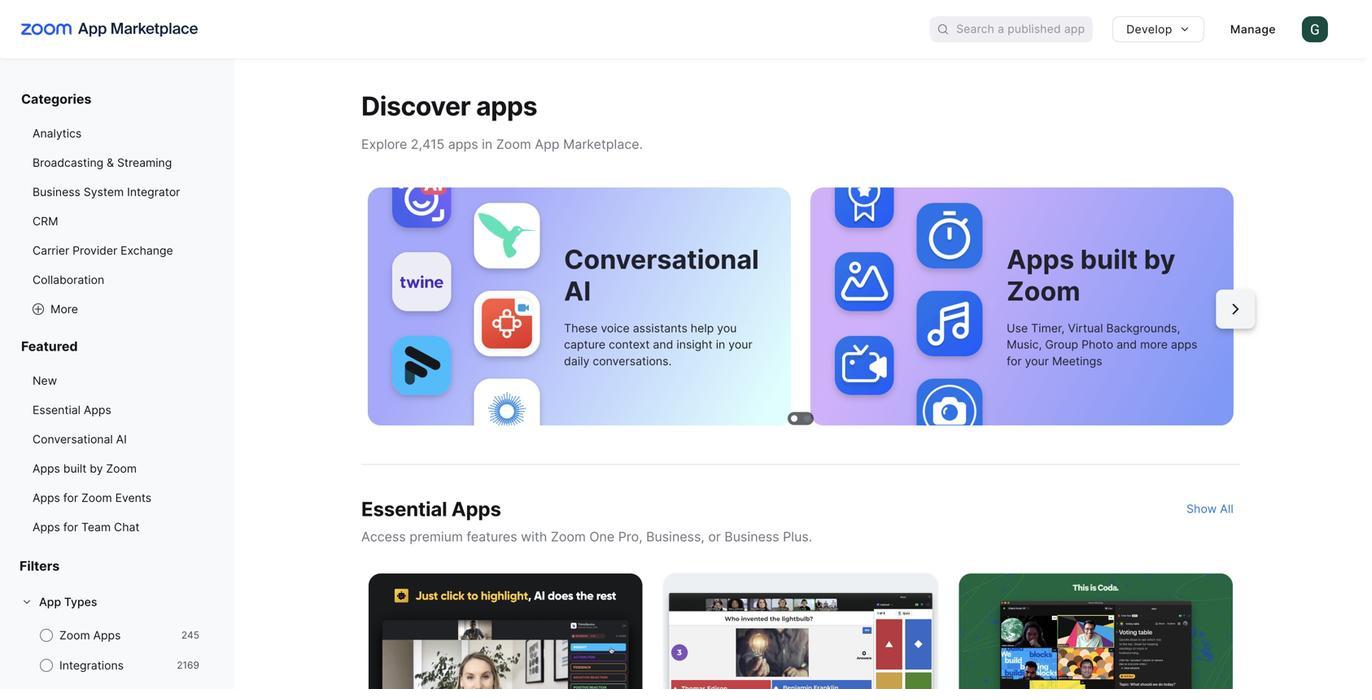 Task type: locate. For each thing, give the bounding box(es) containing it.
0 horizontal spatial app
[[39, 595, 61, 609]]

1 vertical spatial your
[[1025, 354, 1049, 368]]

types
[[64, 595, 97, 609]]

for inside apps for zoom events link
[[63, 491, 78, 505]]

1 vertical spatial ai
[[116, 433, 127, 446]]

crm link
[[20, 208, 215, 234]]

1 horizontal spatial business
[[725, 529, 779, 545]]

business right or
[[725, 529, 779, 545]]

all
[[1220, 502, 1234, 516]]

featured
[[21, 339, 78, 354]]

1 vertical spatial conversational
[[33, 433, 113, 446]]

conversational
[[564, 244, 759, 275], [33, 433, 113, 446]]

0 horizontal spatial conversational
[[33, 433, 113, 446]]

essential down new
[[33, 403, 81, 417]]

and inside use timer, virtual backgrounds, music, group photo and more apps for your meetings
[[1117, 338, 1137, 352]]

app left types
[[39, 595, 61, 609]]

Search text field
[[956, 17, 1093, 41]]

1 horizontal spatial conversational ai
[[564, 244, 759, 307]]

categories button
[[20, 91, 215, 120]]

by up apps for zoom events at the bottom of page
[[90, 462, 103, 476]]

1 vertical spatial by
[[90, 462, 103, 476]]

0 horizontal spatial by
[[90, 462, 103, 476]]

2 and from the left
[[1117, 338, 1137, 352]]

apps right more
[[1171, 338, 1198, 352]]

apps up filters
[[33, 520, 60, 534]]

apps right the 2,415
[[448, 136, 478, 152]]

0 vertical spatial by
[[1144, 244, 1176, 275]]

business
[[33, 185, 80, 199], [725, 529, 779, 545]]

apps inside the "apps built by zoom" link
[[33, 462, 60, 476]]

apps up apps for team chat
[[33, 491, 60, 505]]

0 horizontal spatial ai
[[116, 433, 127, 446]]

for
[[1007, 354, 1022, 368], [63, 491, 78, 505], [63, 520, 78, 534]]

new
[[33, 374, 57, 388]]

essential apps link
[[20, 397, 215, 423]]

essential up access
[[361, 497, 447, 521]]

apps
[[476, 90, 537, 122], [448, 136, 478, 152], [1171, 338, 1198, 352]]

1 vertical spatial app
[[39, 595, 61, 609]]

carrier provider exchange link
[[20, 238, 215, 264]]

1 vertical spatial business
[[725, 529, 779, 545]]

apps inside essential apps link
[[84, 403, 111, 417]]

use
[[1007, 321, 1028, 335]]

carrier provider exchange
[[33, 244, 173, 258]]

zoom down types
[[59, 629, 90, 643]]

provider
[[73, 244, 117, 258]]

music,
[[1007, 338, 1042, 352]]

essential apps down new
[[33, 403, 111, 417]]

apps up integrations
[[93, 629, 121, 643]]

0 vertical spatial your
[[729, 338, 753, 352]]

in down discover apps on the left top of page
[[482, 136, 493, 152]]

and inside these voice assistants help you capture context and insight in your daily conversations.
[[653, 338, 673, 352]]

apps for zoom events link
[[20, 485, 215, 511]]

0 vertical spatial essential apps
[[33, 403, 111, 417]]

1 horizontal spatial and
[[1117, 338, 1137, 352]]

by
[[1144, 244, 1176, 275], [90, 462, 103, 476]]

app left marketplace. at the top left
[[535, 136, 560, 152]]

apps for zoom events
[[33, 491, 151, 505]]

apps built by zoom
[[1007, 244, 1176, 307], [33, 462, 137, 476]]

by inside apps built by zoom
[[1144, 244, 1176, 275]]

built up apps for zoom events at the bottom of page
[[63, 462, 87, 476]]

0 horizontal spatial essential
[[33, 403, 81, 417]]

2 vertical spatial for
[[63, 520, 78, 534]]

1 horizontal spatial apps built by zoom
[[1007, 244, 1176, 307]]

you
[[717, 321, 737, 335]]

0 horizontal spatial in
[[482, 136, 493, 152]]

by up backgrounds,
[[1144, 244, 1176, 275]]

business system integrator
[[33, 185, 180, 199]]

1 horizontal spatial conversational
[[564, 244, 759, 275]]

1 horizontal spatial essential
[[361, 497, 447, 521]]

0 horizontal spatial your
[[729, 338, 753, 352]]

apps
[[1007, 244, 1074, 275], [84, 403, 111, 417], [33, 462, 60, 476], [33, 491, 60, 505], [452, 497, 501, 521], [33, 520, 60, 534], [93, 629, 121, 643]]

streaming
[[117, 156, 172, 170]]

0 vertical spatial conversational ai
[[564, 244, 759, 307]]

and down backgrounds,
[[1117, 338, 1137, 352]]

in inside these voice assistants help you capture context and insight in your daily conversations.
[[716, 338, 725, 352]]

team
[[81, 520, 111, 534]]

conversational ai
[[564, 244, 759, 307], [33, 433, 127, 446]]

apps built by zoom up 'virtual' at the right top
[[1007, 244, 1176, 307]]

0 vertical spatial built
[[1081, 244, 1138, 275]]

app types button
[[20, 589, 215, 615]]

conversational up the "apps built by zoom" link
[[33, 433, 113, 446]]

conversational ai down essential apps link
[[33, 433, 127, 446]]

2 vertical spatial apps
[[1171, 338, 1198, 352]]

0 vertical spatial essential
[[33, 403, 81, 417]]

carrier
[[33, 244, 69, 258]]

in
[[482, 136, 493, 152], [716, 338, 725, 352]]

1 horizontal spatial in
[[716, 338, 725, 352]]

for inside "apps for team chat" link
[[63, 520, 78, 534]]

in down 'you' at the top right of page
[[716, 338, 725, 352]]

1 horizontal spatial built
[[1081, 244, 1138, 275]]

these
[[564, 321, 598, 335]]

group
[[1045, 338, 1078, 352]]

&
[[107, 156, 114, 170]]

0 horizontal spatial essential apps
[[33, 403, 111, 417]]

1 vertical spatial apps built by zoom
[[33, 462, 137, 476]]

zoom up team
[[81, 491, 112, 505]]

apps up apps for zoom events at the bottom of page
[[33, 462, 60, 476]]

1 horizontal spatial by
[[1144, 244, 1176, 275]]

banner
[[0, 0, 1367, 59]]

essential
[[33, 403, 81, 417], [361, 497, 447, 521]]

your inside these voice assistants help you capture context and insight in your daily conversations.
[[729, 338, 753, 352]]

1 horizontal spatial your
[[1025, 354, 1049, 368]]

access
[[361, 529, 406, 545]]

business system integrator link
[[20, 179, 215, 205]]

business up crm
[[33, 185, 80, 199]]

0 vertical spatial business
[[33, 185, 80, 199]]

zoom down discover apps on the left top of page
[[496, 136, 531, 152]]

for down music,
[[1007, 354, 1022, 368]]

chat
[[114, 520, 140, 534]]

apps for team chat link
[[20, 514, 215, 540]]

0 horizontal spatial and
[[653, 338, 673, 352]]

apps down new link
[[84, 403, 111, 417]]

photo
[[1082, 338, 1114, 352]]

analytics link
[[20, 120, 215, 146]]

conversational up assistants
[[564, 244, 759, 275]]

built
[[1081, 244, 1138, 275], [63, 462, 87, 476]]

show all button
[[1180, 500, 1240, 519]]

ai up these at the left top
[[564, 275, 591, 307]]

your
[[729, 338, 753, 352], [1025, 354, 1049, 368]]

plus.
[[783, 529, 812, 545]]

1 vertical spatial in
[[716, 338, 725, 352]]

ai down essential apps link
[[116, 433, 127, 446]]

1 vertical spatial for
[[63, 491, 78, 505]]

and for ai
[[653, 338, 673, 352]]

integrations
[[59, 659, 124, 673]]

broadcasting
[[33, 156, 104, 170]]

1 vertical spatial built
[[63, 462, 87, 476]]

0 vertical spatial apps built by zoom
[[1007, 244, 1176, 307]]

ai
[[564, 275, 591, 307], [116, 433, 127, 446]]

for up apps for team chat
[[63, 491, 78, 505]]

1 vertical spatial conversational ai
[[33, 433, 127, 446]]

0 vertical spatial in
[[482, 136, 493, 152]]

banner containing develop
[[0, 0, 1367, 59]]

zoom
[[496, 136, 531, 152], [1007, 275, 1081, 307], [106, 462, 137, 476], [81, 491, 112, 505], [551, 529, 586, 545], [59, 629, 90, 643]]

more
[[50, 302, 78, 316]]

for left team
[[63, 520, 78, 534]]

explore
[[361, 136, 407, 152]]

meetings
[[1052, 354, 1102, 368]]

develop button
[[1113, 16, 1204, 42]]

0 vertical spatial app
[[535, 136, 560, 152]]

insight
[[677, 338, 713, 352]]

apps built by zoom up apps for zoom events at the bottom of page
[[33, 462, 137, 476]]

apps up explore 2,415 apps in zoom app marketplace.
[[476, 90, 537, 122]]

conversations.
[[593, 354, 672, 368]]

0 vertical spatial for
[[1007, 354, 1022, 368]]

for for apps for zoom events
[[63, 491, 78, 505]]

features
[[467, 529, 517, 545]]

premium
[[410, 529, 463, 545]]

collaboration
[[33, 273, 104, 287]]

apps built by zoom link
[[20, 456, 215, 482]]

and for built
[[1117, 338, 1137, 352]]

0 vertical spatial ai
[[564, 275, 591, 307]]

your down music,
[[1025, 354, 1049, 368]]

essential apps up the premium
[[361, 497, 501, 521]]

and
[[653, 338, 673, 352], [1117, 338, 1137, 352]]

0 horizontal spatial built
[[63, 462, 87, 476]]

1 and from the left
[[653, 338, 673, 352]]

app inside dropdown button
[[39, 595, 61, 609]]

access premium features with zoom one pro, business, or business plus.
[[361, 529, 812, 545]]

1 vertical spatial essential apps
[[361, 497, 501, 521]]

broadcasting & streaming link
[[20, 150, 215, 176]]

built up 'virtual' at the right top
[[1081, 244, 1138, 275]]

and down assistants
[[653, 338, 673, 352]]

your down 'you' at the top right of page
[[729, 338, 753, 352]]

conversational ai up assistants
[[564, 244, 759, 307]]

context
[[609, 338, 650, 352]]

explore 2,415 apps in zoom app marketplace.
[[361, 136, 643, 152]]

daily
[[564, 354, 590, 368]]

collaboration link
[[20, 267, 215, 293]]

app
[[535, 136, 560, 152], [39, 595, 61, 609]]



Task type: vqa. For each thing, say whether or not it's contained in the screenshot.
the rightmost ESSENTIAL
yes



Task type: describe. For each thing, give the bounding box(es) containing it.
show all
[[1187, 502, 1234, 516]]

marketplace.
[[563, 136, 643, 152]]

0 vertical spatial apps
[[476, 90, 537, 122]]

broadcasting & streaming
[[33, 156, 172, 170]]

virtual
[[1068, 321, 1103, 335]]

for inside use timer, virtual backgrounds, music, group photo and more apps for your meetings
[[1007, 354, 1022, 368]]

manage button
[[1217, 16, 1289, 42]]

2,415
[[411, 136, 445, 152]]

apps for team chat
[[33, 520, 140, 534]]

these voice assistants help you capture context and insight in your daily conversations.
[[564, 321, 753, 368]]

2169
[[177, 660, 199, 671]]

apps inside use timer, virtual backgrounds, music, group photo and more apps for your meetings
[[1171, 338, 1198, 352]]

more
[[1140, 338, 1168, 352]]

show
[[1187, 502, 1217, 516]]

timer,
[[1031, 321, 1065, 335]]

apps up features
[[452, 497, 501, 521]]

integrator
[[127, 185, 180, 199]]

0 horizontal spatial conversational ai
[[33, 433, 127, 446]]

apps inside apps for zoom events link
[[33, 491, 60, 505]]

business,
[[646, 529, 705, 545]]

with
[[521, 529, 547, 545]]

1 vertical spatial essential
[[361, 497, 447, 521]]

analytics
[[33, 127, 82, 140]]

apps inside "apps for team chat" link
[[33, 520, 60, 534]]

one
[[590, 529, 615, 545]]

zoom left one
[[551, 529, 586, 545]]

voice
[[601, 321, 630, 335]]

245
[[181, 630, 199, 641]]

0 horizontal spatial business
[[33, 185, 80, 199]]

use timer, virtual backgrounds, music, group photo and more apps for your meetings
[[1007, 321, 1198, 368]]

capture
[[564, 338, 606, 352]]

zoom apps
[[59, 629, 121, 643]]

1 horizontal spatial ai
[[564, 275, 591, 307]]

1 horizontal spatial essential apps
[[361, 497, 501, 521]]

featured button
[[20, 339, 215, 368]]

zoom up timer,
[[1007, 275, 1081, 307]]

app types
[[39, 595, 97, 609]]

apps up timer,
[[1007, 244, 1074, 275]]

new link
[[20, 368, 215, 394]]

built inside apps built by zoom
[[1081, 244, 1138, 275]]

zoom up apps for zoom events link
[[106, 462, 137, 476]]

discover
[[361, 90, 471, 122]]

categories
[[21, 91, 91, 107]]

system
[[84, 185, 124, 199]]

discover apps
[[361, 90, 537, 122]]

conversational ai link
[[20, 426, 215, 453]]

search a published app element
[[930, 16, 1093, 42]]

or
[[708, 529, 721, 545]]

0 vertical spatial conversational
[[564, 244, 759, 275]]

1 vertical spatial apps
[[448, 136, 478, 152]]

help
[[691, 321, 714, 335]]

events
[[115, 491, 151, 505]]

for for apps for team chat
[[63, 520, 78, 534]]

exchange
[[121, 244, 173, 258]]

develop
[[1127, 22, 1173, 36]]

1 horizontal spatial app
[[535, 136, 560, 152]]

pro,
[[618, 529, 643, 545]]

backgrounds,
[[1106, 321, 1180, 335]]

assistants
[[633, 321, 688, 335]]

0 horizontal spatial apps built by zoom
[[33, 462, 137, 476]]

your inside use timer, virtual backgrounds, music, group photo and more apps for your meetings
[[1025, 354, 1049, 368]]

filters
[[20, 558, 60, 574]]

manage
[[1230, 22, 1276, 36]]

crm
[[33, 214, 58, 228]]



